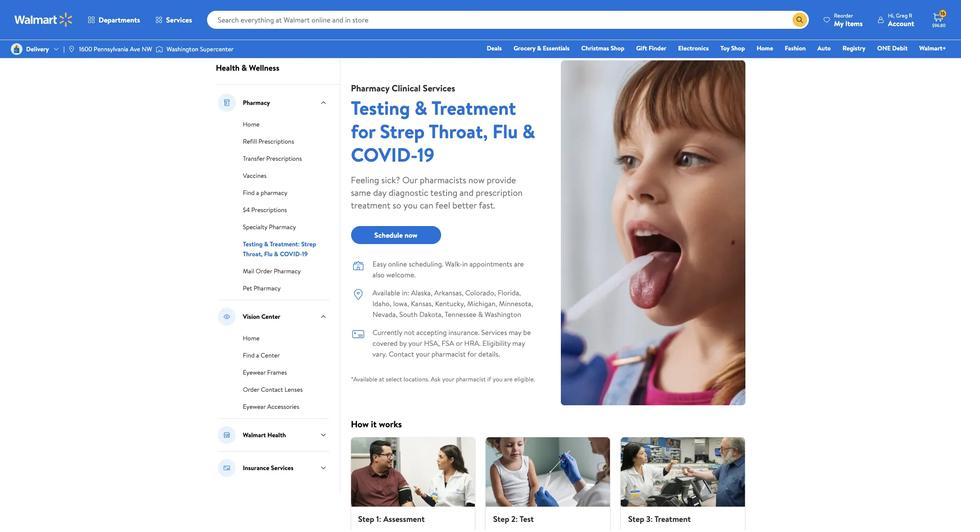 Task type: describe. For each thing, give the bounding box(es) containing it.
1 vertical spatial may
[[513, 338, 525, 348]]

find a pharmacy link
[[243, 187, 288, 197]]

diagnostic
[[389, 186, 429, 199]]

$4 prescriptions
[[243, 205, 287, 214]]

schedule now
[[374, 230, 418, 240]]

1 horizontal spatial health
[[268, 431, 286, 440]]

by
[[400, 338, 407, 348]]

transfer
[[243, 154, 265, 163]]

find for find a pharmacy
[[243, 188, 255, 197]]

better
[[453, 199, 477, 211]]

flu inside pharmacy clinical services testing & treatment for strep throat, flu & covid-19
[[493, 118, 518, 145]]

0 vertical spatial your
[[409, 338, 423, 348]]

pharmacy right pharmacy icon at the left top
[[243, 98, 270, 107]]

eligibility
[[483, 338, 511, 348]]

r
[[909, 11, 913, 19]]

pharmacy image
[[218, 94, 236, 112]]

available in: alaska, arkansas, colorado, florida, idaho, iowa, kansas, kentucky, michigan, minnesota, nevada, south dakota, tennessee & washington
[[373, 288, 533, 319]]

covid- inside testing & treatment: strep throat, flu & covid-19
[[280, 250, 302, 259]]

0 horizontal spatial are
[[504, 375, 513, 384]]

refill prescriptions link
[[243, 136, 294, 146]]

2:
[[512, 514, 518, 525]]

minnesota,
[[499, 299, 533, 309]]

treatment
[[351, 199, 391, 211]]

appointments
[[470, 259, 513, 269]]

walmart
[[243, 431, 266, 440]]

0 vertical spatial may
[[509, 327, 522, 337]]

in
[[463, 259, 468, 269]]

vision center image
[[218, 308, 236, 326]]

specialty
[[243, 223, 268, 232]]

$4
[[243, 205, 250, 214]]

pet pharmacy link
[[243, 283, 281, 293]]

step 3: treatment list item
[[616, 437, 751, 530]]

insurance
[[243, 463, 269, 472]]

debit
[[893, 44, 908, 53]]

covered
[[373, 338, 398, 348]]

search icon image
[[797, 16, 804, 23]]

1:
[[376, 514, 382, 525]]

easy online scheduling. walk-in appointments are also welcome. image
[[351, 259, 366, 273]]

walmart insurance services image
[[218, 459, 236, 477]]

electronics
[[679, 44, 709, 53]]

one debit link
[[874, 43, 912, 53]]

testing inside pharmacy clinical services testing & treatment for strep throat, flu & covid-19
[[351, 95, 410, 121]]

prescription
[[476, 186, 523, 199]]

pharmacy down testing & treatment: strep throat, flu & covid-19
[[274, 267, 301, 276]]

florida,
[[498, 288, 521, 298]]

treatment inside "list item"
[[655, 514, 691, 525]]

details.
[[479, 349, 500, 359]]

step for step 2: test
[[493, 514, 510, 525]]

order contact lenses
[[243, 385, 303, 394]]

nw
[[142, 45, 152, 54]]

contact inside currently not accepting insurance. services may be covered by your hsa, fsa or hra. eligibility may vary. contact your pharmacist for details.
[[389, 349, 414, 359]]

colorado,
[[465, 288, 496, 298]]

$96.80
[[933, 22, 946, 28]]

strep inside testing & treatment: strep throat, flu & covid-19
[[301, 240, 316, 249]]

step 2: test list item
[[481, 437, 616, 530]]

walmart image
[[14, 13, 73, 27]]

if
[[488, 375, 491, 384]]

find a center
[[243, 351, 280, 360]]

pet pharmacy
[[243, 284, 281, 293]]

one
[[878, 44, 891, 53]]

1 vertical spatial contact
[[261, 385, 283, 394]]

idaho,
[[373, 299, 392, 309]]

walmart+
[[920, 44, 947, 53]]

hi,
[[889, 11, 895, 19]]

vaccines
[[243, 171, 267, 180]]

deals link
[[483, 43, 506, 53]]

now inside button
[[405, 230, 418, 240]]

fsa
[[442, 338, 454, 348]]

19 inside pharmacy clinical services testing & treatment for strep throat, flu & covid-19
[[418, 141, 435, 168]]

services inside pharmacy clinical services testing & treatment for strep throat, flu & covid-19
[[423, 82, 455, 94]]

vision
[[243, 312, 260, 321]]

services inside currently not accepting insurance. services may be covered by your hsa, fsa or hra. eligibility may vary. contact your pharmacist for details.
[[481, 327, 507, 337]]

currently not accepting insurance. services may be covered by your hsa, fsa or hra. eligibility may vary. contact your pharmacist for details. image
[[351, 327, 366, 341]]

walk-
[[445, 259, 463, 269]]

flu inside testing & treatment: strep throat, flu & covid-19
[[264, 250, 273, 259]]

home for a
[[243, 334, 260, 343]]

 image for 1600 pennsylvania ave nw
[[68, 45, 75, 53]]

at
[[379, 375, 385, 384]]

insurance.
[[449, 327, 480, 337]]

our
[[402, 174, 418, 186]]

throat, inside pharmacy clinical services testing & treatment for strep throat, flu & covid-19
[[429, 118, 488, 145]]

*available
[[351, 375, 378, 384]]

0 horizontal spatial washington
[[167, 45, 199, 54]]

Walmart Site-Wide search field
[[207, 11, 809, 29]]

treatment:
[[270, 240, 300, 249]]

0 vertical spatial order
[[256, 267, 272, 276]]

washington inside available in: alaska, arkansas, colorado, florida, idaho, iowa, kansas, kentucky, michigan, minnesota, nevada, south dakota, tennessee & washington
[[485, 309, 522, 319]]

0 vertical spatial center
[[261, 312, 280, 321]]

account
[[889, 18, 915, 28]]

services right insurance on the bottom of page
[[271, 463, 294, 472]]

mail
[[243, 267, 254, 276]]

departments
[[99, 15, 140, 25]]

works
[[379, 418, 402, 430]]

items
[[846, 18, 863, 28]]

step 1: assessment
[[358, 514, 425, 525]]

Search search field
[[207, 11, 809, 29]]

list containing step 1: assessment
[[346, 437, 751, 530]]

pet
[[243, 284, 252, 293]]

prescriptions for refill prescriptions
[[259, 137, 294, 146]]

michigan,
[[468, 299, 497, 309]]

currently not accepting insurance. services may be covered by your hsa, fsa or hra. eligibility may vary. contact your pharmacist for details.
[[373, 327, 531, 359]]

*available at select locations. ask your pharmacist if you are eligible.
[[351, 375, 535, 384]]

for inside currently not accepting insurance. services may be covered by your hsa, fsa or hra. eligibility may vary. contact your pharmacist for details.
[[468, 349, 477, 359]]

0 vertical spatial health
[[216, 62, 240, 73]]

throat, inside testing & treatment: strep throat, flu & covid-19
[[243, 250, 263, 259]]

mail order pharmacy link
[[243, 266, 301, 276]]

toy
[[721, 44, 730, 53]]

step for step 1: assessment
[[358, 514, 374, 525]]

delivery
[[26, 45, 49, 54]]

shop for toy shop
[[732, 44, 745, 53]]

feeling sick? our pharmacists now provide same day diagnostic testing and prescription treatment so you can feel better fast.
[[351, 174, 523, 211]]

eyewear for eyewear accessories
[[243, 402, 266, 411]]

supercenter
[[200, 45, 234, 54]]

schedule
[[374, 230, 403, 240]]

shop for christmas shop
[[611, 44, 625, 53]]

nevada,
[[373, 309, 398, 319]]

transfer prescriptions link
[[243, 153, 302, 163]]

alaska,
[[411, 288, 433, 298]]



Task type: vqa. For each thing, say whether or not it's contained in the screenshot.
Holiday associated with Meal
no



Task type: locate. For each thing, give the bounding box(es) containing it.
home link for prescriptions
[[243, 119, 260, 129]]

eyewear down find a center
[[243, 368, 266, 377]]

pharmacist
[[432, 349, 466, 359], [456, 375, 486, 384]]

are inside easy online scheduling. walk-in appointments are also welcome.
[[514, 259, 524, 269]]

pharmacist inside currently not accepting insurance. services may be covered by your hsa, fsa or hra. eligibility may vary. contact your pharmacist for details.
[[432, 349, 466, 359]]

mail order pharmacy
[[243, 267, 301, 276]]

refill
[[243, 137, 257, 146]]

covid- inside pharmacy clinical services testing & treatment for strep throat, flu & covid-19
[[351, 141, 418, 168]]

washington down services 'popup button'
[[167, 45, 199, 54]]

0 vertical spatial are
[[514, 259, 524, 269]]

1 vertical spatial home link
[[243, 119, 260, 129]]

health down supercenter at the left top
[[216, 62, 240, 73]]

&
[[537, 44, 542, 53], [242, 62, 247, 73], [415, 95, 428, 121], [523, 118, 535, 145], [264, 240, 269, 249], [274, 250, 278, 259], [478, 309, 483, 319]]

easy online scheduling. walk-in appointments are also welcome.
[[373, 259, 524, 280]]

sick?
[[382, 174, 400, 186]]

gift
[[636, 44, 648, 53]]

0 horizontal spatial contact
[[261, 385, 283, 394]]

services inside 'popup button'
[[166, 15, 192, 25]]

eyewear accessories
[[243, 402, 299, 411]]

prescriptions up transfer prescriptions link
[[259, 137, 294, 146]]

home for prescriptions
[[243, 120, 260, 129]]

1 horizontal spatial throat,
[[429, 118, 488, 145]]

health & wellness
[[216, 62, 280, 73]]

1 vertical spatial testing
[[243, 240, 263, 249]]

hra.
[[465, 338, 481, 348]]

1 a from the top
[[256, 188, 259, 197]]

prescriptions inside $4 prescriptions link
[[251, 205, 287, 214]]

pharmacy inside "link"
[[269, 223, 296, 232]]

eyewear down order contact lenses
[[243, 402, 266, 411]]

home left fashion
[[757, 44, 774, 53]]

a for pharmacy
[[256, 188, 259, 197]]

0 horizontal spatial treatment
[[432, 95, 516, 121]]

home link left fashion
[[753, 43, 778, 53]]

1 horizontal spatial shop
[[732, 44, 745, 53]]

home link for a
[[243, 333, 260, 343]]

1 vertical spatial prescriptions
[[266, 154, 302, 163]]

1 horizontal spatial contact
[[389, 349, 414, 359]]

1 vertical spatial order
[[243, 385, 260, 394]]

now up and
[[469, 174, 485, 186]]

list
[[346, 437, 751, 530]]

step inside "list item"
[[629, 514, 645, 525]]

1 horizontal spatial treatment
[[655, 514, 691, 525]]

2 horizontal spatial step
[[629, 514, 645, 525]]

order down eyewear frames
[[243, 385, 260, 394]]

pharmacy
[[351, 82, 390, 94], [243, 98, 270, 107], [269, 223, 296, 232], [274, 267, 301, 276], [254, 284, 281, 293]]

vaccines link
[[243, 170, 267, 180]]

a for center
[[256, 351, 259, 360]]

0 horizontal spatial testing
[[243, 240, 263, 249]]

testing down the clinical
[[351, 95, 410, 121]]

1 vertical spatial eyewear
[[243, 402, 266, 411]]

1 horizontal spatial for
[[468, 349, 477, 359]]

1 horizontal spatial step
[[493, 514, 510, 525]]

covid- down treatment:
[[280, 250, 302, 259]]

center up eyewear frames link
[[261, 351, 280, 360]]

your right by
[[409, 338, 423, 348]]

1 horizontal spatial 19
[[418, 141, 435, 168]]

1 vertical spatial are
[[504, 375, 513, 384]]

1 vertical spatial you
[[493, 375, 503, 384]]

health
[[216, 62, 240, 73], [268, 431, 286, 440]]

pennsylvania
[[94, 45, 128, 54]]

0 vertical spatial you
[[404, 199, 418, 211]]

deals
[[487, 44, 502, 53]]

0 vertical spatial home
[[757, 44, 774, 53]]

fashion link
[[781, 43, 810, 53]]

find for find a center
[[243, 351, 255, 360]]

are right appointments
[[514, 259, 524, 269]]

departments button
[[80, 9, 148, 31]]

home up find a center link
[[243, 334, 260, 343]]

0 horizontal spatial now
[[405, 230, 418, 240]]

0 vertical spatial 19
[[418, 141, 435, 168]]

0 vertical spatial eyewear
[[243, 368, 266, 377]]

step 3: treatment
[[629, 514, 691, 525]]

16
[[941, 10, 946, 17]]

0 vertical spatial prescriptions
[[259, 137, 294, 146]]

insurance services
[[243, 463, 294, 472]]

now right schedule at the left of the page
[[405, 230, 418, 240]]

home link
[[753, 43, 778, 53], [243, 119, 260, 129], [243, 333, 260, 343]]

registry link
[[839, 43, 870, 53]]

0 vertical spatial flu
[[493, 118, 518, 145]]

testing down "specialty"
[[243, 240, 263, 249]]

pharmacist left if
[[456, 375, 486, 384]]

3:
[[647, 514, 653, 525]]

home link up find a center link
[[243, 333, 260, 343]]

also
[[373, 270, 385, 280]]

1 vertical spatial flu
[[264, 250, 273, 259]]

your down hsa,
[[416, 349, 430, 359]]

so
[[393, 199, 402, 211]]

2 vertical spatial prescriptions
[[251, 205, 287, 214]]

1600
[[79, 45, 92, 54]]

dakota,
[[419, 309, 443, 319]]

refill prescriptions
[[243, 137, 294, 146]]

2 step from the left
[[493, 514, 510, 525]]

be
[[524, 327, 531, 337]]

1 vertical spatial 19
[[302, 250, 308, 259]]

2 eyewear from the top
[[243, 402, 266, 411]]

shop right toy on the top
[[732, 44, 745, 53]]

1 horizontal spatial you
[[493, 375, 503, 384]]

0 horizontal spatial covid-
[[280, 250, 302, 259]]

available in: alaska, arkansas, colorado, florida, idaho, iowa, kansas, kentucky, michigan, minnesota, nevada, south dakota, tennessee & washington image
[[351, 287, 366, 302]]

how
[[351, 418, 369, 430]]

reorder my items
[[835, 11, 863, 28]]

0 vertical spatial for
[[351, 118, 376, 145]]

2 shop from the left
[[732, 44, 745, 53]]

prescriptions up 'specialty pharmacy' "link"
[[251, 205, 287, 214]]

walmart health image
[[218, 426, 236, 444]]

0 horizontal spatial step
[[358, 514, 374, 525]]

0 vertical spatial contact
[[389, 349, 414, 359]]

2 find from the top
[[243, 351, 255, 360]]

eyewear for eyewear frames
[[243, 368, 266, 377]]

 image
[[11, 43, 23, 55], [68, 45, 75, 53]]

1 vertical spatial washington
[[485, 309, 522, 319]]

christmas shop
[[582, 44, 625, 53]]

1 vertical spatial now
[[405, 230, 418, 240]]

one debit
[[878, 44, 908, 53]]

pharmacist down fsa
[[432, 349, 466, 359]]

prescriptions for $4 prescriptions
[[251, 205, 287, 214]]

testing inside testing & treatment: strep throat, flu & covid-19
[[243, 240, 263, 249]]

may left be
[[509, 327, 522, 337]]

for
[[351, 118, 376, 145], [468, 349, 477, 359]]

pharmacy left the clinical
[[351, 82, 390, 94]]

now inside "feeling sick? our pharmacists now provide same day diagnostic testing and prescription treatment so you can feel better fast."
[[469, 174, 485, 186]]

strep right treatment:
[[301, 240, 316, 249]]

0 horizontal spatial you
[[404, 199, 418, 211]]

available
[[373, 288, 400, 298]]

0 vertical spatial home link
[[753, 43, 778, 53]]

& inside available in: alaska, arkansas, colorado, florida, idaho, iowa, kansas, kentucky, michigan, minnesota, nevada, south dakota, tennessee & washington
[[478, 309, 483, 319]]

ave
[[130, 45, 140, 54]]

0 horizontal spatial flu
[[264, 250, 273, 259]]

services button
[[148, 9, 200, 31]]

1 find from the top
[[243, 188, 255, 197]]

may down be
[[513, 338, 525, 348]]

order
[[256, 267, 272, 276], [243, 385, 260, 394]]

scheduling.
[[409, 259, 444, 269]]

0 vertical spatial throat,
[[429, 118, 488, 145]]

prescriptions for transfer prescriptions
[[266, 154, 302, 163]]

strep inside pharmacy clinical services testing & treatment for strep throat, flu & covid-19
[[380, 118, 425, 145]]

|
[[63, 45, 65, 54]]

schedule now button
[[351, 226, 441, 244]]

shop
[[611, 44, 625, 53], [732, 44, 745, 53]]

services up washington supercenter
[[166, 15, 192, 25]]

washington supercenter
[[167, 45, 234, 54]]

0 horizontal spatial for
[[351, 118, 376, 145]]

0 horizontal spatial  image
[[11, 43, 23, 55]]

pharmacy inside pharmacy clinical services testing & treatment for strep throat, flu & covid-19
[[351, 82, 390, 94]]

0 vertical spatial testing
[[351, 95, 410, 121]]

2 a from the top
[[256, 351, 259, 360]]

services up eligibility
[[481, 327, 507, 337]]

find a pharmacy
[[243, 188, 288, 197]]

 image right |
[[68, 45, 75, 53]]

find up eyewear frames link
[[243, 351, 255, 360]]

it
[[371, 418, 377, 430]]

1 eyewear from the top
[[243, 368, 266, 377]]

step left '2:'
[[493, 514, 510, 525]]

washington down minnesota,
[[485, 309, 522, 319]]

step left 3:
[[629, 514, 645, 525]]

1 vertical spatial find
[[243, 351, 255, 360]]

a left 'pharmacy'
[[256, 188, 259, 197]]

 image left delivery
[[11, 43, 23, 55]]

testing & treatment: strep throat, flu & covid-19
[[243, 240, 316, 259]]

same
[[351, 186, 371, 199]]

fashion
[[785, 44, 806, 53]]

pharmacy clinical services testing & treatment for strep throat, flu & covid-19
[[351, 82, 535, 168]]

feeling
[[351, 174, 379, 186]]

1 horizontal spatial flu
[[493, 118, 518, 145]]

1 horizontal spatial  image
[[68, 45, 75, 53]]

can
[[420, 199, 434, 211]]

covid-
[[351, 141, 418, 168], [280, 250, 302, 259]]

services
[[166, 15, 192, 25], [423, 82, 455, 94], [481, 327, 507, 337], [271, 463, 294, 472]]

0 horizontal spatial health
[[216, 62, 240, 73]]

frames
[[267, 368, 287, 377]]

1600 pennsylvania ave nw
[[79, 45, 152, 54]]

finder
[[649, 44, 667, 53]]

greg
[[896, 11, 908, 19]]

find up $4 on the left of the page
[[243, 188, 255, 197]]

vision center
[[243, 312, 280, 321]]

home up refill
[[243, 120, 260, 129]]

3 step from the left
[[629, 514, 645, 525]]

step for step 3: treatment
[[629, 514, 645, 525]]

covid- up sick?
[[351, 141, 418, 168]]

services right the clinical
[[423, 82, 455, 94]]

contact up eyewear accessories link at the bottom of the page
[[261, 385, 283, 394]]

prescriptions inside refill prescriptions "link"
[[259, 137, 294, 146]]

contact down by
[[389, 349, 414, 359]]

you right if
[[493, 375, 503, 384]]

are left eligible.
[[504, 375, 513, 384]]

1 vertical spatial pharmacist
[[456, 375, 486, 384]]

home link up refill
[[243, 119, 260, 129]]

1 vertical spatial health
[[268, 431, 286, 440]]

1 shop from the left
[[611, 44, 625, 53]]

 image
[[156, 45, 163, 54]]

1 step from the left
[[358, 514, 374, 525]]

a up eyewear frames link
[[256, 351, 259, 360]]

0 vertical spatial a
[[256, 188, 259, 197]]

0 vertical spatial find
[[243, 188, 255, 197]]

1 vertical spatial your
[[416, 349, 430, 359]]

0 horizontal spatial shop
[[611, 44, 625, 53]]

christmas shop link
[[578, 43, 629, 53]]

1 vertical spatial throat,
[[243, 250, 263, 259]]

you inside "feeling sick? our pharmacists now provide same day diagnostic testing and prescription treatment so you can feel better fast."
[[404, 199, 418, 211]]

online
[[388, 259, 407, 269]]

0 horizontal spatial 19
[[302, 250, 308, 259]]

0 vertical spatial now
[[469, 174, 485, 186]]

0 vertical spatial pharmacist
[[432, 349, 466, 359]]

1 horizontal spatial are
[[514, 259, 524, 269]]

1 horizontal spatial now
[[469, 174, 485, 186]]

accepting
[[417, 327, 447, 337]]

0 horizontal spatial throat,
[[243, 250, 263, 259]]

and
[[460, 186, 474, 199]]

eyewear accessories link
[[243, 401, 299, 411]]

now
[[469, 174, 485, 186], [405, 230, 418, 240]]

1 vertical spatial strep
[[301, 240, 316, 249]]

wellness
[[249, 62, 280, 73]]

eyewear frames
[[243, 368, 287, 377]]

0 vertical spatial washington
[[167, 45, 199, 54]]

1 horizontal spatial covid-
[[351, 141, 418, 168]]

feel
[[436, 199, 450, 211]]

$4 prescriptions link
[[243, 204, 287, 214]]

gift finder link
[[632, 43, 671, 53]]

0 vertical spatial strep
[[380, 118, 425, 145]]

kansas,
[[411, 299, 434, 309]]

prescriptions down 'refill prescriptions'
[[266, 154, 302, 163]]

1 vertical spatial center
[[261, 351, 280, 360]]

1 vertical spatial home
[[243, 120, 260, 129]]

0 vertical spatial treatment
[[432, 95, 516, 121]]

for inside pharmacy clinical services testing & treatment for strep throat, flu & covid-19
[[351, 118, 376, 145]]

0 vertical spatial covid-
[[351, 141, 418, 168]]

pharmacy down the mail order pharmacy
[[254, 284, 281, 293]]

you down diagnostic
[[404, 199, 418, 211]]

step 1: assessment list item
[[346, 437, 481, 530]]

2 vertical spatial home link
[[243, 333, 260, 343]]

treatment inside pharmacy clinical services testing & treatment for strep throat, flu & covid-19
[[432, 95, 516, 121]]

1 vertical spatial a
[[256, 351, 259, 360]]

step 2: test
[[493, 514, 534, 525]]

2 vertical spatial your
[[442, 375, 455, 384]]

select
[[386, 375, 402, 384]]

0 horizontal spatial strep
[[301, 240, 316, 249]]

eyewear frames link
[[243, 367, 287, 377]]

your right ask
[[442, 375, 455, 384]]

shop right christmas
[[611, 44, 625, 53]]

1 vertical spatial covid-
[[280, 250, 302, 259]]

order right mail
[[256, 267, 272, 276]]

testing
[[351, 95, 410, 121], [243, 240, 263, 249]]

2 vertical spatial home
[[243, 334, 260, 343]]

step left 1:
[[358, 514, 374, 525]]

 image for delivery
[[11, 43, 23, 55]]

center right the vision on the left bottom
[[261, 312, 280, 321]]

order contact lenses link
[[243, 384, 303, 394]]

1 horizontal spatial testing
[[351, 95, 410, 121]]

auto link
[[814, 43, 835, 53]]

1 horizontal spatial strep
[[380, 118, 425, 145]]

day
[[373, 186, 387, 199]]

specialty pharmacy
[[243, 223, 296, 232]]

1 horizontal spatial washington
[[485, 309, 522, 319]]

1 vertical spatial treatment
[[655, 514, 691, 525]]

19 inside testing & treatment: strep throat, flu & covid-19
[[302, 250, 308, 259]]

auto
[[818, 44, 831, 53]]

find a center link
[[243, 350, 280, 360]]

pharmacy up treatment:
[[269, 223, 296, 232]]

1 vertical spatial for
[[468, 349, 477, 359]]

prescriptions inside transfer prescriptions link
[[266, 154, 302, 163]]

strep down the clinical
[[380, 118, 425, 145]]

health right 'walmart'
[[268, 431, 286, 440]]



